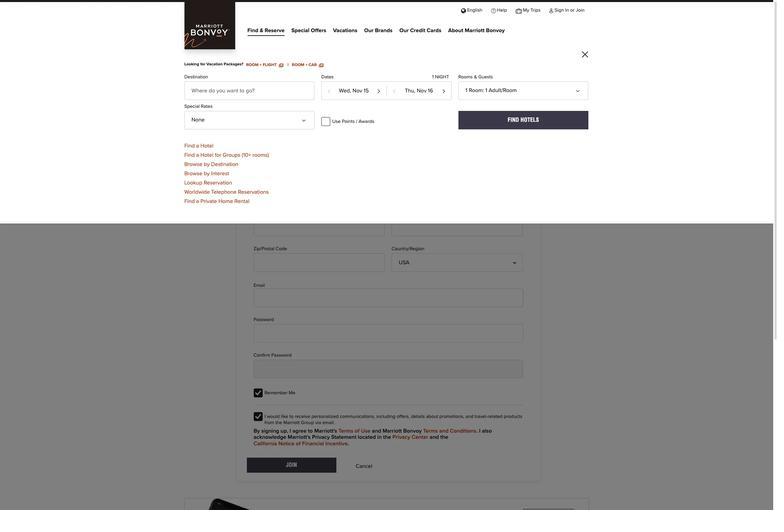 Task type: describe. For each thing, give the bounding box(es) containing it.
confirm password
[[254, 353, 292, 358]]

personalized
[[311, 415, 339, 420]]

rates
[[201, 104, 213, 109]]

special offers link
[[291, 26, 326, 36]]

already a member?
[[250, 192, 299, 197]]

a for become a member it's free to join!
[[236, 71, 243, 89]]

. inside "privacy center and the california notice of financial incentive ."
[[348, 442, 349, 447]]

special for special offers
[[291, 28, 309, 33]]

brands
[[375, 28, 393, 33]]

find a private home rental
[[184, 199, 249, 204]]

marriott's inside . i also acknowledge marriott's privacy statement located in the
[[288, 435, 311, 441]]

right image
[[372, 224, 378, 230]]

find & reserve
[[247, 28, 285, 33]]

telephone
[[211, 190, 237, 195]]

browse for browse by interest
[[184, 171, 202, 176]]

would
[[267, 415, 280, 420]]

zip/postal
[[254, 247, 274, 252]]

worldwide telephone reservations link
[[184, 186, 269, 195]]

and down 'promotions,'
[[439, 429, 448, 434]]

i inside . i also acknowledge marriott's privacy statement located in the
[[479, 429, 481, 434]]

1 horizontal spatial of
[[355, 429, 359, 434]]

Confirm password password field
[[254, 360, 523, 379]]

cancel button
[[343, 458, 385, 470]]

cancel
[[356, 464, 372, 470]]

member?
[[275, 192, 298, 197]]

points
[[342, 119, 355, 124]]

our for our credit cards
[[399, 28, 409, 33]]

worldwide telephone reservations
[[184, 190, 269, 195]]

hotel for find a hotel for groups (10+ rooms)
[[200, 152, 213, 158]]

related
[[488, 415, 503, 420]]

about marriott bonvoy
[[448, 28, 505, 33]]

vacations link
[[333, 26, 357, 36]]

to for signing
[[308, 429, 313, 434]]

2 horizontal spatial room
[[469, 88, 483, 93]]

join inside sign in or join link
[[576, 8, 585, 13]]

email.
[[322, 421, 335, 426]]

1 for 1 night
[[432, 75, 434, 80]]

california
[[254, 442, 277, 447]]

also
[[482, 429, 492, 434]]

+ for flight
[[260, 63, 262, 67]]

like
[[281, 415, 288, 420]]

hotel for find a hotel
[[200, 143, 213, 149]]

terms and conditions link
[[423, 429, 476, 435]]

browse by destination
[[184, 162, 238, 167]]

0 horizontal spatial use
[[332, 119, 341, 124]]

receive
[[295, 415, 310, 420]]

home
[[218, 199, 233, 204]]

Destination text field
[[184, 82, 314, 100]]

opens in a new browser window. image
[[279, 63, 283, 67]]

details
[[411, 415, 425, 420]]

car
[[309, 63, 317, 67]]

travel-
[[475, 415, 488, 420]]

a for find a hotel
[[196, 143, 199, 149]]

& for guests
[[474, 75, 477, 80]]

sign
[[555, 8, 564, 13]]

by signing up, i agree to marriott's terms of use and marriott bonvoy terms and conditions
[[254, 429, 476, 434]]

remember
[[265, 391, 288, 396]]

& for reserve
[[260, 28, 263, 33]]

opens in a new browser window. image
[[319, 63, 323, 67]]

browse for browse by destination
[[184, 162, 202, 167]]

english link
[[457, 2, 487, 18]]

Password password field
[[254, 325, 523, 343]]

english
[[467, 8, 482, 13]]

by for interest
[[204, 171, 210, 176]]

free
[[200, 91, 217, 104]]

special offers
[[291, 28, 326, 33]]

room + car link
[[292, 63, 323, 67]]

find a hotel link
[[184, 141, 213, 149]]

globe image
[[461, 8, 466, 13]]

/
[[356, 119, 357, 124]]

groups
[[223, 152, 240, 158]]

help image
[[491, 8, 496, 13]]

worldwide
[[184, 190, 210, 195]]

communications,
[[340, 415, 375, 420]]

our for our brands
[[364, 28, 374, 33]]

find a private home rental link
[[184, 195, 249, 204]]

1 horizontal spatial i
[[290, 429, 291, 434]]

email
[[254, 284, 265, 289]]

rooms)
[[252, 152, 269, 158]]

join!
[[231, 91, 250, 104]]

from
[[265, 421, 274, 426]]

offers
[[311, 28, 326, 33]]

. i also acknowledge marriott's privacy statement located in the
[[254, 429, 492, 441]]

find a hotel
[[184, 143, 213, 149]]

and inside "privacy center and the california notice of financial incentive ."
[[430, 435, 439, 441]]

arrow down image
[[577, 86, 583, 92]]

Check-in text field
[[322, 82, 386, 100]]

reservation
[[204, 180, 232, 186]]

find hotels
[[508, 117, 539, 124]]

join button
[[247, 458, 336, 474]]

guests
[[478, 75, 493, 80]]

arrow down image
[[303, 116, 309, 121]]

adult
[[489, 88, 501, 93]]

looking for vacation packages?
[[184, 63, 243, 67]]

to inside i would like to receive personalized communications, including offers, details about promotions, and travel-related products from the marriott group via email.
[[289, 415, 294, 420]]

acknowledge
[[254, 435, 286, 441]]

0 vertical spatial for
[[200, 63, 205, 67]]

sign in or join
[[555, 8, 585, 13]]

find for find hotels
[[508, 117, 519, 124]]

password
[[271, 353, 292, 358]]

2 horizontal spatial 1
[[485, 88, 487, 93]]

marriott bonvoy™ app image
[[185, 499, 267, 511]]

1 horizontal spatial use
[[361, 429, 370, 434]]

lookup reservation link
[[184, 177, 232, 186]]

center
[[412, 435, 428, 441]]

my trips link
[[511, 2, 545, 18]]

Email text field
[[254, 289, 523, 308]]

remember me
[[265, 391, 295, 396]]

rental
[[234, 199, 249, 204]]

in
[[377, 435, 382, 441]]



Task type: vqa. For each thing, say whether or not it's contained in the screenshot.
the rightmost stay
no



Task type: locate. For each thing, give the bounding box(es) containing it.
and up in
[[372, 429, 381, 434]]

1 our from the left
[[364, 28, 374, 33]]

trips
[[530, 8, 540, 13]]

rooms & guests
[[458, 75, 493, 80]]

1 for 1 room : 1 adult /room
[[466, 88, 467, 93]]

/room
[[501, 88, 517, 93]]

1 browse from the top
[[184, 162, 202, 167]]

2 privacy from the left
[[392, 435, 410, 441]]

0 vertical spatial .
[[476, 429, 478, 434]]

to for a
[[220, 91, 228, 104]]

password
[[254, 318, 274, 323]]

and right "center"
[[430, 435, 439, 441]]

1 vertical spatial marriott's
[[288, 435, 311, 441]]

room down rooms & guests
[[469, 88, 483, 93]]

1 horizontal spatial destination
[[211, 162, 238, 167]]

2 + from the left
[[305, 63, 307, 67]]

private
[[200, 199, 217, 204]]

browse
[[184, 162, 202, 167], [184, 171, 202, 176]]

1 by from the top
[[204, 162, 210, 167]]

1 vertical spatial .
[[348, 442, 349, 447]]

1 horizontal spatial +
[[305, 63, 307, 67]]

destination down find a hotel for groups (10+ rooms)
[[211, 162, 238, 167]]

cards
[[427, 28, 441, 33]]

1 horizontal spatial room
[[292, 63, 304, 67]]

0 horizontal spatial our
[[364, 28, 374, 33]]

0 vertical spatial by
[[204, 162, 210, 167]]

0 horizontal spatial the
[[275, 421, 282, 426]]

1 vertical spatial hotel
[[200, 152, 213, 158]]

marriott's down email.
[[314, 429, 337, 434]]

1 vertical spatial join
[[286, 463, 297, 469]]

0 vertical spatial special
[[291, 28, 309, 33]]

to down group
[[308, 429, 313, 434]]

join inside 'join' button
[[286, 463, 297, 469]]

find for find a hotel for groups (10+ rooms)
[[184, 152, 195, 158]]

browse by destination link
[[184, 158, 238, 167]]

the inside i would like to receive personalized communications, including offers, details about promotions, and travel-related products from the marriott group via email.
[[275, 421, 282, 426]]

reservations
[[238, 190, 269, 195]]

help link
[[487, 2, 511, 18]]

marriott's
[[314, 429, 337, 434], [288, 435, 311, 441]]

1 horizontal spatial .
[[476, 429, 478, 434]]

join right or
[[576, 8, 585, 13]]

0 horizontal spatial destination
[[184, 75, 208, 80]]

0 horizontal spatial join
[[286, 463, 297, 469]]

terms up 'statement'
[[339, 429, 353, 434]]

0 horizontal spatial special
[[184, 104, 200, 109]]

night
[[435, 75, 449, 80]]

. inside . i also acknowledge marriott's privacy statement located in the
[[476, 429, 478, 434]]

destination
[[184, 75, 208, 80], [211, 162, 238, 167]]

by for destination
[[204, 162, 210, 167]]

it's
[[184, 91, 197, 104]]

browse up lookup
[[184, 171, 202, 176]]

find for find a private home rental
[[184, 199, 195, 204]]

my trips
[[523, 8, 540, 13]]

find down none
[[184, 143, 195, 149]]

zip/postal code
[[254, 247, 287, 252]]

|
[[288, 63, 288, 67]]

hotels
[[521, 117, 539, 124]]

or
[[570, 8, 575, 13]]

marriott down i would like to receive personalized communications, including offers, details about promotions, and travel-related products from the marriott group via email.
[[383, 429, 402, 434]]

about
[[448, 28, 463, 33]]

browse by interest link
[[184, 168, 229, 176]]

offers,
[[397, 415, 410, 420]]

i would like to receive personalized communications, including offers, details about promotions, and travel-related products from the marriott group via email.
[[265, 415, 522, 426]]

find for find & reserve
[[247, 28, 258, 33]]

0 horizontal spatial i
[[265, 415, 266, 420]]

our left credit on the top of the page
[[399, 28, 409, 33]]

1 night
[[432, 75, 449, 80]]

1 horizontal spatial marriott's
[[314, 429, 337, 434]]

1 down 'rooms'
[[466, 88, 467, 93]]

. left also
[[476, 429, 478, 434]]

of
[[355, 429, 359, 434], [296, 442, 301, 447]]

browse by interest
[[184, 171, 229, 176]]

and inside i would like to receive personalized communications, including offers, details about promotions, and travel-related products from the marriott group via email.
[[466, 415, 473, 420]]

1 hotel from the top
[[200, 143, 213, 149]]

find left hotels
[[508, 117, 519, 124]]

0 vertical spatial bonvoy
[[486, 28, 505, 33]]

terms of use link
[[339, 429, 370, 435]]

2 horizontal spatial i
[[479, 429, 481, 434]]

0 vertical spatial marriott's
[[314, 429, 337, 434]]

the down would
[[275, 421, 282, 426]]

1 vertical spatial marriott
[[283, 421, 300, 426]]

1 horizontal spatial join
[[576, 8, 585, 13]]

1 + from the left
[[260, 63, 262, 67]]

privacy
[[312, 435, 330, 441], [392, 435, 410, 441]]

marriott down like
[[283, 421, 300, 426]]

0 vertical spatial hotel
[[200, 143, 213, 149]]

& left reserve
[[260, 28, 263, 33]]

our inside 'link'
[[364, 28, 374, 33]]

0 vertical spatial marriott
[[465, 28, 485, 33]]

bonvoy
[[486, 28, 505, 33], [403, 429, 422, 434]]

already
[[250, 192, 269, 197]]

signing
[[261, 429, 279, 434]]

find hotels button
[[458, 111, 589, 130]]

suitcase image
[[516, 8, 522, 13]]

the right in
[[383, 435, 391, 441]]

0 horizontal spatial room
[[246, 63, 259, 67]]

2 our from the left
[[399, 28, 409, 33]]

0 horizontal spatial for
[[200, 63, 205, 67]]

. down 'statement'
[[348, 442, 349, 447]]

the down terms and conditions link
[[440, 435, 448, 441]]

a down worldwide
[[196, 199, 199, 204]]

0 horizontal spatial to
[[220, 91, 228, 104]]

use left points
[[332, 119, 341, 124]]

1 right :
[[485, 88, 487, 93]]

next check-in dates image
[[377, 86, 381, 97]]

join
[[576, 8, 585, 13], [286, 463, 297, 469]]

hotel
[[200, 143, 213, 149], [200, 152, 213, 158]]

0 horizontal spatial terms
[[339, 429, 353, 434]]

the inside . i also acknowledge marriott's privacy statement located in the
[[383, 435, 391, 441]]

and
[[466, 415, 473, 420], [372, 429, 381, 434], [439, 429, 448, 434], [430, 435, 439, 441]]

via
[[315, 421, 321, 426]]

a for already a member?
[[270, 192, 273, 197]]

none link
[[184, 111, 314, 130]]

in
[[565, 8, 569, 13]]

a down packages? at the top left of page
[[236, 71, 243, 89]]

1 vertical spatial destination
[[211, 162, 238, 167]]

1 horizontal spatial the
[[383, 435, 391, 441]]

browse up browse by interest link
[[184, 162, 202, 167]]

marriott right about
[[465, 28, 485, 33]]

find down worldwide
[[184, 199, 195, 204]]

1
[[432, 75, 434, 80], [466, 88, 467, 93], [485, 88, 487, 93]]

a down 'find a hotel'
[[196, 152, 199, 158]]

statement
[[331, 435, 356, 441]]

our brands link
[[364, 26, 393, 36]]

room + flight link
[[246, 63, 283, 67]]

1 vertical spatial use
[[361, 429, 370, 434]]

by up browse by interest link
[[204, 162, 210, 167]]

+ for car
[[305, 63, 307, 67]]

about marriott bonvoy link
[[448, 26, 505, 36]]

0 vertical spatial use
[[332, 119, 341, 124]]

Zip/Postal code text field
[[254, 254, 385, 272]]

the inside "privacy center and the california notice of financial incentive ."
[[440, 435, 448, 441]]

2 vertical spatial to
[[308, 429, 313, 434]]

special rates
[[184, 104, 213, 109]]

find a hotel for groups (10+ rooms)
[[184, 152, 269, 158]]

lookup
[[184, 180, 202, 186]]

privacy left "center"
[[392, 435, 410, 441]]

find for find a hotel
[[184, 143, 195, 149]]

1 vertical spatial of
[[296, 442, 301, 447]]

room left flight
[[246, 63, 259, 67]]

0 horizontal spatial privacy
[[312, 435, 330, 441]]

up,
[[281, 429, 288, 434]]

1 horizontal spatial privacy
[[392, 435, 410, 441]]

of up "privacy center and the california notice of financial incentive ."
[[355, 429, 359, 434]]

promotions,
[[439, 415, 464, 420]]

1 privacy from the left
[[312, 435, 330, 441]]

find & reserve link
[[247, 26, 285, 36]]

a for find a private home rental
[[196, 199, 199, 204]]

flight
[[263, 63, 277, 67]]

2 vertical spatial marriott
[[383, 429, 402, 434]]

1 horizontal spatial terms
[[423, 429, 438, 434]]

0 horizontal spatial +
[[260, 63, 262, 67]]

2 horizontal spatial the
[[440, 435, 448, 441]]

0 vertical spatial of
[[355, 429, 359, 434]]

become a member it's free to join!
[[184, 71, 297, 104]]

2 horizontal spatial to
[[308, 429, 313, 434]]

and left travel-
[[466, 415, 473, 420]]

right image
[[510, 224, 516, 230]]

0 horizontal spatial of
[[296, 442, 301, 447]]

financial
[[302, 442, 324, 447]]

executive premiere suite balcony at the grosvenor house, luxury collection hotel, dubai image
[[0, 0, 773, 217]]

2 browse from the top
[[184, 171, 202, 176]]

marriott inside i would like to receive personalized communications, including offers, details about promotions, and travel-related products from the marriott group via email.
[[283, 421, 300, 426]]

i up from
[[265, 415, 266, 420]]

0 vertical spatial &
[[260, 28, 263, 33]]

1 vertical spatial for
[[215, 152, 221, 158]]

Check-out text field
[[387, 82, 451, 100]]

First Name text field
[[254, 218, 385, 237]]

marriott's down agree
[[288, 435, 311, 441]]

to right free
[[220, 91, 228, 104]]

1 horizontal spatial our
[[399, 28, 409, 33]]

2 terms from the left
[[423, 429, 438, 434]]

0 vertical spatial join
[[576, 8, 585, 13]]

vacations
[[333, 28, 357, 33]]

next check-out dates image
[[442, 86, 446, 97]]

special down it's
[[184, 104, 200, 109]]

products
[[504, 415, 522, 420]]

my
[[523, 8, 529, 13]]

for up browse by destination link
[[215, 152, 221, 158]]

our brands
[[364, 28, 393, 33]]

interest
[[211, 171, 229, 176]]

conditions
[[450, 429, 476, 434]]

california notice of financial incentive link
[[254, 441, 348, 448]]

1 vertical spatial to
[[289, 415, 294, 420]]

1 vertical spatial &
[[474, 75, 477, 80]]

agree
[[292, 429, 307, 434]]

by
[[204, 162, 210, 167], [204, 171, 210, 176]]

0 vertical spatial to
[[220, 91, 228, 104]]

of inside "privacy center and the california notice of financial incentive ."
[[296, 442, 301, 447]]

1 horizontal spatial for
[[215, 152, 221, 158]]

to right like
[[289, 415, 294, 420]]

account image
[[549, 8, 553, 13]]

find inside button
[[508, 117, 519, 124]]

0 horizontal spatial 1
[[432, 75, 434, 80]]

by up lookup reservation link
[[204, 171, 210, 176]]

a inside become a member it's free to join!
[[236, 71, 243, 89]]

2 horizontal spatial marriott
[[465, 28, 485, 33]]

notice
[[278, 442, 294, 447]]

find left reserve
[[247, 28, 258, 33]]

room
[[246, 63, 259, 67], [292, 63, 304, 67], [469, 88, 483, 93]]

2 hotel from the top
[[200, 152, 213, 158]]

privacy inside "privacy center and the california notice of financial incentive ."
[[392, 435, 410, 441]]

i right up,
[[290, 429, 291, 434]]

a for find a hotel for groups (10+ rooms)
[[196, 152, 199, 158]]

bonvoy down help image
[[486, 28, 505, 33]]

marriott inside about marriott bonvoy link
[[465, 28, 485, 33]]

0 horizontal spatial marriott
[[283, 421, 300, 426]]

1 horizontal spatial bonvoy
[[486, 28, 505, 33]]

1 vertical spatial bonvoy
[[403, 429, 422, 434]]

1 left night
[[432, 75, 434, 80]]

0 vertical spatial destination
[[184, 75, 208, 80]]

for inside find a hotel for groups (10+ rooms) link
[[215, 152, 221, 158]]

lookup reservation
[[184, 180, 232, 186]]

+ left car
[[305, 63, 307, 67]]

bonvoy up the privacy center link
[[403, 429, 422, 434]]

use up located
[[361, 429, 370, 434]]

Last Name text field
[[392, 218, 523, 237]]

1 horizontal spatial 1
[[466, 88, 467, 93]]

1 vertical spatial by
[[204, 171, 210, 176]]

:
[[483, 88, 484, 93]]

join down "notice"
[[286, 463, 297, 469]]

privacy inside . i also acknowledge marriott's privacy statement located in the
[[312, 435, 330, 441]]

i left also
[[479, 429, 481, 434]]

code
[[276, 247, 287, 252]]

none
[[192, 117, 205, 123]]

1 vertical spatial special
[[184, 104, 200, 109]]

0 horizontal spatial &
[[260, 28, 263, 33]]

2 by from the top
[[204, 171, 210, 176]]

packages?
[[224, 63, 243, 67]]

0 horizontal spatial marriott's
[[288, 435, 311, 441]]

special left offers
[[291, 28, 309, 33]]

to inside become a member it's free to join!
[[220, 91, 228, 104]]

1 horizontal spatial marriott
[[383, 429, 402, 434]]

of right "notice"
[[296, 442, 301, 447]]

room for room + car
[[292, 63, 304, 67]]

me
[[289, 391, 295, 396]]

room for room + flight
[[246, 63, 259, 67]]

1 horizontal spatial &
[[474, 75, 477, 80]]

destination down looking
[[184, 75, 208, 80]]

1 vertical spatial browse
[[184, 171, 202, 176]]

member
[[247, 71, 297, 89]]

i inside i would like to receive personalized communications, including offers, details about promotions, and travel-related products from the marriott group via email.
[[265, 415, 266, 420]]

confirm
[[254, 353, 270, 358]]

1 horizontal spatial special
[[291, 28, 309, 33]]

a right already
[[270, 192, 273, 197]]

+ left flight
[[260, 63, 262, 67]]

credit
[[410, 28, 425, 33]]

1 terms from the left
[[339, 429, 353, 434]]

a up browse by destination link
[[196, 143, 199, 149]]

find down 'find a hotel'
[[184, 152, 195, 158]]

reserve
[[265, 28, 285, 33]]

for right looking
[[200, 63, 205, 67]]

privacy up financial
[[312, 435, 330, 441]]

&
[[260, 28, 263, 33], [474, 75, 477, 80]]

.
[[476, 429, 478, 434], [348, 442, 349, 447]]

0 horizontal spatial bonvoy
[[403, 429, 422, 434]]

our left brands
[[364, 28, 374, 33]]

special for special rates
[[184, 104, 200, 109]]

& right 'rooms'
[[474, 75, 477, 80]]

room right | at the top of the page
[[292, 63, 304, 67]]

0 horizontal spatial .
[[348, 442, 349, 447]]

sign in or join link
[[545, 2, 589, 18]]

1 horizontal spatial to
[[289, 415, 294, 420]]

0 vertical spatial browse
[[184, 162, 202, 167]]

terms up "center"
[[423, 429, 438, 434]]



